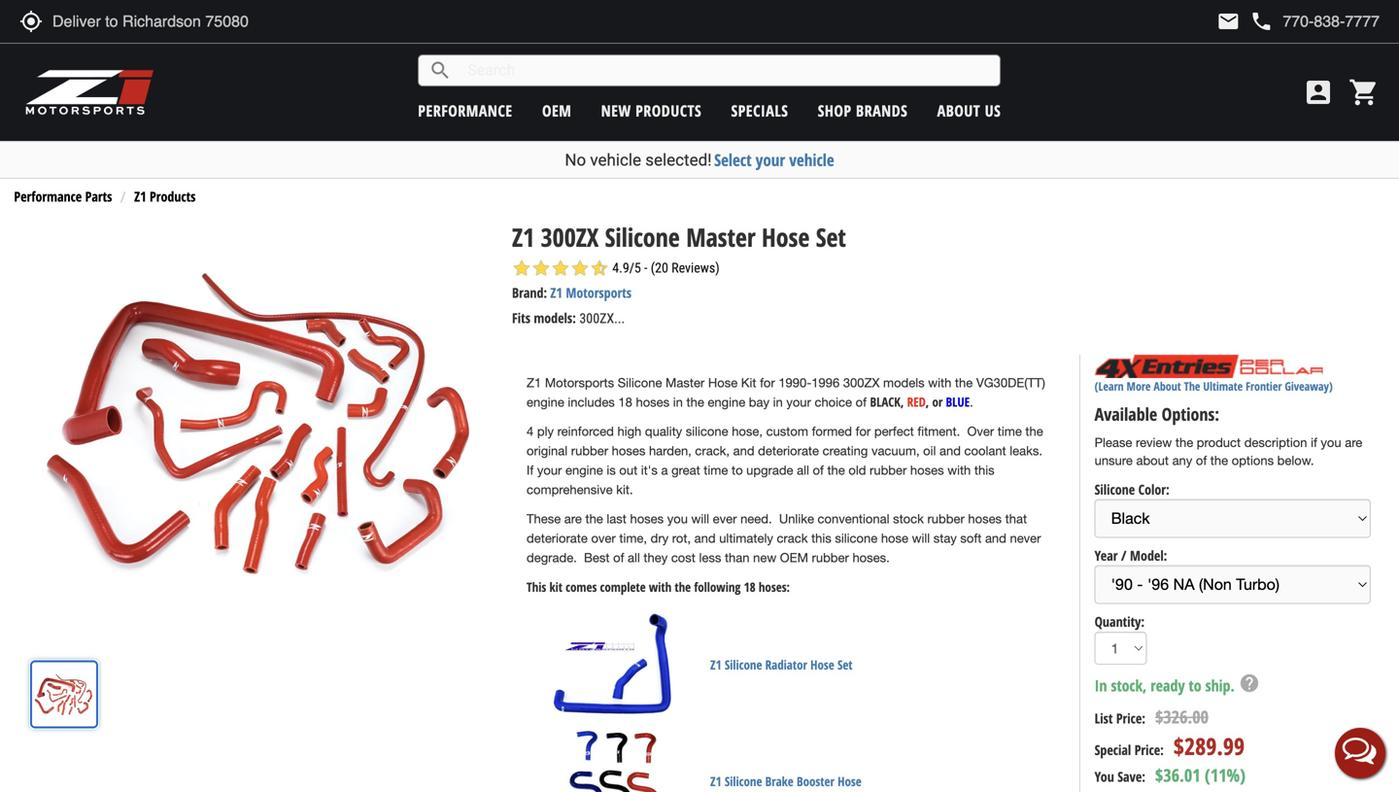 Task type: vqa. For each thing, say whether or not it's contained in the screenshot.
Power
no



Task type: describe. For each thing, give the bounding box(es) containing it.
year
[[1095, 546, 1118, 565]]

review
[[1136, 435, 1173, 450]]

new products link
[[601, 100, 702, 121]]

old
[[849, 463, 867, 478]]

(learn more about the ultimate frontier giveaway) available options: please review the product description if you are unsure about any of the options below.
[[1095, 378, 1363, 468]]

1 star from the left
[[512, 259, 532, 278]]

of inside these are the last hoses you will ever need.  unlike conventional stock rubber hoses that deteriorate over time, dry rot, and ultimately crack this silicone hose will stay soft and never degrade.  best of all they cost less than new oem rubber hoses.
[[613, 550, 624, 565]]

vehicle inside no vehicle selected! select your vehicle
[[590, 150, 642, 170]]

z1 silicone radiator coolant hoses image
[[539, 606, 695, 723]]

original
[[527, 443, 568, 458]]

z1 for z1 300zx silicone master hose set star star star star star_half 4.9/5 - (20 reviews) brand: z1 motorsports fits models: 300zx...
[[512, 220, 535, 254]]

of inside (learn more about the ultimate frontier giveaway) available options: please review the product description if you are unsure about any of the options below.
[[1197, 453, 1208, 468]]

they
[[644, 550, 668, 565]]

bay
[[749, 395, 770, 410]]

comprehensive
[[527, 482, 613, 497]]

silicone left the "radiator"
[[725, 656, 763, 673]]

ply
[[537, 424, 554, 439]]

1 in from the left
[[673, 395, 683, 410]]

(learn
[[1095, 378, 1124, 394]]

you inside (learn more about the ultimate frontier giveaway) available options: please review the product description if you are unsure about any of the options below.
[[1321, 435, 1342, 450]]

coolant
[[965, 443, 1007, 458]]

products
[[636, 100, 702, 121]]

stock
[[893, 511, 924, 526]]

available
[[1095, 402, 1158, 426]]

price: for $326.00
[[1117, 709, 1146, 728]]

account_box
[[1304, 77, 1335, 108]]

and right soft
[[986, 531, 1007, 546]]

or
[[933, 393, 943, 411]]

(learn more about the ultimate frontier giveaway) link
[[1095, 378, 1333, 394]]

my_location
[[19, 10, 43, 33]]

conventional
[[818, 511, 890, 526]]

no vehicle selected! select your vehicle
[[565, 149, 835, 171]]

any
[[1173, 453, 1193, 468]]

engine inside 4 ply reinforced high quality silicone hose, custom formed for perfect fitment.  over time the original rubber hoses harden, crack, and deteriorate creating vacuum, oil and coolant leaks. if your engine is out it's a great time to upgrade all of the old rubber hoses with this comprehensive kit.
[[566, 463, 603, 478]]

z1 silicone brake booster hose kit image
[[539, 723, 695, 792]]

0 horizontal spatial engine
[[527, 395, 565, 410]]

(11%)
[[1205, 764, 1246, 787]]

shop
[[818, 100, 852, 121]]

for inside 'z1 motorsports silicone master hose kit for 1990-1996 300zx models with the vg30de(tt) engine includes 18 hoses in the engine bay in your choice of'
[[760, 375, 775, 390]]

z1 motorsports logo image
[[24, 68, 155, 117]]

z1 up the models:
[[551, 284, 563, 302]]

z1 for z1 silicone radiator hose set
[[711, 656, 722, 673]]

vg30de(tt)
[[977, 375, 1046, 390]]

your inside 4 ply reinforced high quality silicone hose, custom formed for perfect fitment.  over time the original rubber hoses harden, crack, and deteriorate creating vacuum, oil and coolant leaks. if your engine is out it's a great time to upgrade all of the old rubber hoses with this comprehensive kit.
[[537, 463, 562, 478]]

these are the last hoses you will ever need.  unlike conventional stock rubber hoses that deteriorate over time, dry rot, and ultimately crack this silicone hose will stay soft and never degrade.  best of all they cost less than new oem rubber hoses.
[[527, 511, 1042, 565]]

us
[[985, 100, 1001, 121]]

with inside 4 ply reinforced high quality silicone hose, custom formed for perfect fitment.  over time the original rubber hoses harden, crack, and deteriorate creating vacuum, oil and coolant leaks. if your engine is out it's a great time to upgrade all of the old rubber hoses with this comprehensive kit.
[[948, 463, 971, 478]]

about inside (learn more about the ultimate frontier giveaway) available options: please review the product description if you are unsure about any of the options below.
[[1154, 378, 1182, 394]]

out
[[620, 463, 638, 478]]

the down product
[[1211, 453, 1229, 468]]

ever
[[713, 511, 737, 526]]

the left old
[[828, 463, 845, 478]]

2 star from the left
[[532, 259, 551, 278]]

silicone inside 4 ply reinforced high quality silicone hose, custom formed for perfect fitment.  over time the original rubber hoses harden, crack, and deteriorate creating vacuum, oil and coolant leaks. if your engine is out it's a great time to upgrade all of the old rubber hoses with this comprehensive kit.
[[686, 424, 729, 439]]

kit.
[[617, 482, 633, 497]]

specials link
[[731, 100, 789, 121]]

your inside 'z1 motorsports silicone master hose kit for 1990-1996 300zx models with the vg30de(tt) engine includes 18 hoses in the engine bay in your choice of'
[[787, 395, 812, 410]]

z1 motorsports link
[[551, 284, 632, 302]]

z1 300zx silicone master hose set star star star star star_half 4.9/5 - (20 reviews) brand: z1 motorsports fits models: 300zx...
[[512, 220, 847, 327]]

motorsports inside 'z1 motorsports silicone master hose kit for 1990-1996 300zx models with the vg30de(tt) engine includes 18 hoses in the engine bay in your choice of'
[[545, 375, 614, 390]]

brands
[[856, 100, 908, 121]]

dry
[[651, 531, 669, 546]]

shop brands link
[[818, 100, 908, 121]]

of inside 4 ply reinforced high quality silicone hose, custom formed for perfect fitment.  over time the original rubber hoses harden, crack, and deteriorate creating vacuum, oil and coolant leaks. if your engine is out it's a great time to upgrade all of the old rubber hoses with this comprehensive kit.
[[813, 463, 824, 478]]

ready
[[1151, 675, 1186, 696]]

you inside these are the last hoses you will ever need.  unlike conventional stock rubber hoses that deteriorate over time, dry rot, and ultimately crack this silicone hose will stay soft and never degrade.  best of all they cost less than new oem rubber hoses.
[[668, 511, 688, 526]]

if
[[527, 463, 534, 478]]

creating
[[823, 443, 868, 458]]

mail phone
[[1217, 10, 1274, 33]]

silicone color:
[[1095, 480, 1170, 498]]

frontier
[[1246, 378, 1283, 394]]

z1 for z1 silicone brake booster hose
[[711, 773, 722, 790]]

for inside 4 ply reinforced high quality silicone hose, custom formed for perfect fitment.  over time the original rubber hoses harden, crack, and deteriorate creating vacuum, oil and coolant leaks. if your engine is out it's a great time to upgrade all of the old rubber hoses with this comprehensive kit.
[[856, 424, 871, 439]]

motorsports inside z1 300zx silicone master hose set star star star star star_half 4.9/5 - (20 reviews) brand: z1 motorsports fits models: 300zx...
[[566, 284, 632, 302]]

select
[[715, 149, 752, 171]]

a
[[661, 463, 668, 478]]

300zx inside z1 300zx silicone master hose set star star star star star_half 4.9/5 - (20 reviews) brand: z1 motorsports fits models: 300zx...
[[541, 220, 599, 254]]

z1 for z1 products
[[134, 187, 146, 206]]

time,
[[620, 531, 647, 546]]

no
[[565, 150, 586, 170]]

4.9/5 -
[[613, 260, 648, 276]]

ultimately
[[720, 531, 774, 546]]

new products
[[601, 100, 702, 121]]

hoses down oil
[[911, 463, 944, 478]]

z1 motorsports silicone master hose kit for 1990-1996 300zx models with the vg30de(tt) engine includes 18 hoses in the engine bay in your choice of
[[527, 375, 1046, 410]]

Search search field
[[452, 55, 1000, 85]]

you
[[1095, 768, 1115, 786]]

leaks.
[[1010, 443, 1043, 458]]

stock,
[[1112, 675, 1147, 696]]

quality
[[645, 424, 683, 439]]

search
[[429, 59, 452, 82]]

$36.01
[[1156, 764, 1201, 787]]

/
[[1122, 546, 1127, 565]]

models
[[884, 375, 925, 390]]

4
[[527, 424, 534, 439]]

silicone left brake on the bottom right of page
[[725, 773, 763, 790]]

1 vertical spatial 18
[[744, 578, 756, 596]]

z1 silicone radiator hose set
[[711, 656, 853, 673]]

hose right the "radiator"
[[811, 656, 835, 673]]

silicone down unsure
[[1095, 480, 1136, 498]]

perfect
[[875, 424, 915, 439]]

includes
[[568, 395, 615, 410]]

this inside these are the last hoses you will ever need.  unlike conventional stock rubber hoses that deteriorate over time, dry rot, and ultimately crack this silicone hose will stay soft and never degrade.  best of all they cost less than new oem rubber hoses.
[[812, 531, 832, 546]]

1 horizontal spatial will
[[912, 531, 930, 546]]

choice
[[815, 395, 853, 410]]

performance link
[[418, 100, 513, 121]]

select your vehicle link
[[715, 149, 835, 171]]

account_box link
[[1299, 77, 1340, 108]]

hose for silicone
[[838, 773, 862, 790]]

1 vertical spatial time
[[704, 463, 728, 478]]

1 horizontal spatial your
[[756, 149, 786, 171]]

performance parts link
[[14, 187, 112, 206]]

the up leaks.
[[1026, 424, 1044, 439]]

parts
[[85, 187, 112, 206]]

z1 products
[[134, 187, 196, 206]]

about
[[1137, 453, 1169, 468]]

the up any
[[1176, 435, 1194, 450]]

rubber down vacuum,
[[870, 463, 907, 478]]

0 horizontal spatial about
[[938, 100, 981, 121]]

300zx inside 'z1 motorsports silicone master hose kit for 1990-1996 300zx models with the vg30de(tt) engine includes 18 hoses in the engine bay in your choice of'
[[844, 375, 880, 390]]

the
[[1185, 378, 1201, 394]]

last
[[607, 511, 627, 526]]

to inside 4 ply reinforced high quality silicone hose, custom formed for perfect fitment.  over time the original rubber hoses harden, crack, and deteriorate creating vacuum, oil and coolant leaks. if your engine is out it's a great time to upgrade all of the old rubber hoses with this comprehensive kit.
[[732, 463, 743, 478]]

product
[[1197, 435, 1241, 450]]

and up less
[[695, 531, 716, 546]]

set inside z1 300zx silicone master hose set star star star star star_half 4.9/5 - (20 reviews) brand: z1 motorsports fits models: 300zx...
[[816, 220, 847, 254]]

hoses inside 'z1 motorsports silicone master hose kit for 1990-1996 300zx models with the vg30de(tt) engine includes 18 hoses in the engine bay in your choice of'
[[636, 395, 670, 410]]

all inside 4 ply reinforced high quality silicone hose, custom formed for perfect fitment.  over time the original rubber hoses harden, crack, and deteriorate creating vacuum, oil and coolant leaks. if your engine is out it's a great time to upgrade all of the old rubber hoses with this comprehensive kit.
[[797, 463, 810, 478]]

rubber left hoses.
[[812, 550, 849, 565]]

following
[[694, 578, 741, 596]]

stay
[[934, 531, 957, 546]]

blue
[[946, 393, 970, 411]]

high
[[618, 424, 642, 439]]

300zx...
[[580, 311, 625, 327]]

hoses up out at the left bottom of the page
[[612, 443, 646, 458]]



Task type: locate. For each thing, give the bounding box(es) containing it.
0 vertical spatial 18
[[619, 395, 633, 410]]

rot,
[[672, 531, 691, 546]]

in
[[1095, 675, 1108, 696]]

less
[[699, 550, 722, 565]]

all inside these are the last hoses you will ever need.  unlike conventional stock rubber hoses that deteriorate over time, dry rot, and ultimately crack this silicone hose will stay soft and never degrade.  best of all they cost less than new oem rubber hoses.
[[628, 550, 640, 565]]

hose
[[881, 531, 909, 546]]

18 inside 'z1 motorsports silicone master hose kit for 1990-1996 300zx models with the vg30de(tt) engine includes 18 hoses in the engine bay in your choice of'
[[619, 395, 633, 410]]

time down crack,
[[704, 463, 728, 478]]

this inside 4 ply reinforced high quality silicone hose, custom formed for perfect fitment.  over time the original rubber hoses harden, crack, and deteriorate creating vacuum, oil and coolant leaks. if your engine is out it's a great time to upgrade all of the old rubber hoses with this comprehensive kit.
[[975, 463, 995, 478]]

hose inside 'z1 motorsports silicone master hose kit for 1990-1996 300zx models with the vg30de(tt) engine includes 18 hoses in the engine bay in your choice of'
[[709, 375, 738, 390]]

oem inside these are the last hoses you will ever need.  unlike conventional stock rubber hoses that deteriorate over time, dry rot, and ultimately crack this silicone hose will stay soft and never degrade.  best of all they cost less than new oem rubber hoses.
[[780, 550, 809, 565]]

2 horizontal spatial engine
[[708, 395, 746, 410]]

0 vertical spatial 300zx
[[541, 220, 599, 254]]

comes
[[566, 578, 597, 596]]

price: inside special price: $289.99 you save: $36.01 (11%)
[[1135, 741, 1164, 759]]

hose for 300zx
[[762, 220, 810, 254]]

help
[[1239, 673, 1261, 694]]

$289.99
[[1174, 730, 1245, 762]]

0 horizontal spatial to
[[732, 463, 743, 478]]

0 vertical spatial to
[[732, 463, 743, 478]]

2 in from the left
[[773, 395, 783, 410]]

to
[[732, 463, 743, 478], [1189, 675, 1202, 696]]

set right the "radiator"
[[838, 656, 853, 673]]

master inside z1 300zx silicone master hose set star star star star star_half 4.9/5 - (20 reviews) brand: z1 motorsports fits models: 300zx...
[[686, 220, 756, 254]]

master down select
[[686, 220, 756, 254]]

1 vertical spatial your
[[787, 395, 812, 410]]

oem link
[[542, 100, 572, 121]]

1 vertical spatial you
[[668, 511, 688, 526]]

1 horizontal spatial silicone
[[835, 531, 878, 546]]

deteriorate
[[758, 443, 819, 458], [527, 531, 588, 546]]

1 horizontal spatial oem
[[780, 550, 809, 565]]

mail link
[[1217, 10, 1241, 33]]

below.
[[1278, 453, 1315, 468]]

crack,
[[695, 443, 730, 458]]

ultimate
[[1204, 378, 1243, 394]]

shopping_cart link
[[1344, 77, 1380, 108]]

and right oil
[[940, 443, 961, 458]]

the up blue
[[955, 375, 973, 390]]

0 vertical spatial will
[[692, 511, 710, 526]]

0 vertical spatial your
[[756, 149, 786, 171]]

with inside 'z1 motorsports silicone master hose kit for 1990-1996 300zx models with the vg30de(tt) engine includes 18 hoses in the engine bay in your choice of'
[[929, 375, 952, 390]]

vehicle
[[790, 149, 835, 171], [590, 150, 642, 170]]

in
[[673, 395, 683, 410], [773, 395, 783, 410]]

soft
[[961, 531, 982, 546]]

custom
[[767, 424, 809, 439]]

options
[[1232, 453, 1274, 468]]

motorsports up includes
[[545, 375, 614, 390]]

master for kit
[[666, 375, 705, 390]]

in up quality in the left bottom of the page
[[673, 395, 683, 410]]

to left "ship."
[[1189, 675, 1202, 696]]

z1 left products
[[134, 187, 146, 206]]

oem down crack
[[780, 550, 809, 565]]

3 star from the left
[[551, 259, 571, 278]]

save:
[[1118, 768, 1146, 786]]

about us link
[[938, 100, 1001, 121]]

new inside these are the last hoses you will ever need.  unlike conventional stock rubber hoses that deteriorate over time, dry rot, and ultimately crack this silicone hose will stay soft and never degrade.  best of all they cost less than new oem rubber hoses.
[[753, 550, 777, 565]]

300zx up star_half
[[541, 220, 599, 254]]

to left upgrade
[[732, 463, 743, 478]]

your down '1990-'
[[787, 395, 812, 410]]

0 horizontal spatial 300zx
[[541, 220, 599, 254]]

for right kit in the right of the page
[[760, 375, 775, 390]]

0 horizontal spatial for
[[760, 375, 775, 390]]

of left black,
[[856, 395, 867, 410]]

of inside 'z1 motorsports silicone master hose kit for 1990-1996 300zx models with the vg30de(tt) engine includes 18 hoses in the engine bay in your choice of'
[[856, 395, 867, 410]]

silicone up high
[[618, 375, 662, 390]]

silicone inside z1 300zx silicone master hose set star star star star star_half 4.9/5 - (20 reviews) brand: z1 motorsports fits models: 300zx...
[[605, 220, 680, 254]]

deteriorate inside 4 ply reinforced high quality silicone hose, custom formed for perfect fitment.  over time the original rubber hoses harden, crack, and deteriorate creating vacuum, oil and coolant leaks. if your engine is out it's a great time to upgrade all of the old rubber hoses with this comprehensive kit.
[[758, 443, 819, 458]]

your right if
[[537, 463, 562, 478]]

0 vertical spatial about
[[938, 100, 981, 121]]

mail
[[1217, 10, 1241, 33]]

1 horizontal spatial engine
[[566, 463, 603, 478]]

vehicle right no
[[590, 150, 642, 170]]

of down creating
[[813, 463, 824, 478]]

engine up the comprehensive
[[566, 463, 603, 478]]

are
[[1346, 435, 1363, 450], [565, 511, 582, 526]]

best
[[584, 550, 610, 565]]

kit
[[742, 375, 757, 390]]

1 horizontal spatial in
[[773, 395, 783, 410]]

motorsports down star_half
[[566, 284, 632, 302]]

complete
[[600, 578, 646, 596]]

1 horizontal spatial to
[[1189, 675, 1202, 696]]

with
[[929, 375, 952, 390], [948, 463, 971, 478], [649, 578, 672, 596]]

1 vertical spatial to
[[1189, 675, 1202, 696]]

0 vertical spatial this
[[975, 463, 995, 478]]

radiator
[[766, 656, 808, 673]]

18 up high
[[619, 395, 633, 410]]

than
[[725, 550, 750, 565]]

1 horizontal spatial 18
[[744, 578, 756, 596]]

silicone up 4.9/5 -
[[605, 220, 680, 254]]

this down coolant
[[975, 463, 995, 478]]

color:
[[1139, 480, 1170, 498]]

1 vertical spatial will
[[912, 531, 930, 546]]

1 vertical spatial about
[[1154, 378, 1182, 394]]

0 vertical spatial price:
[[1117, 709, 1146, 728]]

unlike
[[779, 511, 815, 526]]

0 horizontal spatial you
[[668, 511, 688, 526]]

300zx up black,
[[844, 375, 880, 390]]

time up leaks.
[[998, 424, 1022, 439]]

hoses:
[[759, 578, 790, 596]]

0 vertical spatial deteriorate
[[758, 443, 819, 458]]

shopping_cart
[[1349, 77, 1380, 108]]

1 horizontal spatial all
[[797, 463, 810, 478]]

set
[[816, 220, 847, 254], [838, 656, 853, 673]]

and down hose,
[[734, 443, 755, 458]]

master for set
[[686, 220, 756, 254]]

engine down kit in the right of the page
[[708, 395, 746, 410]]

never
[[1010, 531, 1042, 546]]

of right best
[[613, 550, 624, 565]]

are down the comprehensive
[[565, 511, 582, 526]]

0 horizontal spatial deteriorate
[[527, 531, 588, 546]]

silicone
[[686, 424, 729, 439], [835, 531, 878, 546]]

1 horizontal spatial deteriorate
[[758, 443, 819, 458]]

0 horizontal spatial this
[[812, 531, 832, 546]]

1 vertical spatial oem
[[780, 550, 809, 565]]

z1 for z1 motorsports silicone master hose kit for 1990-1996 300zx models with the vg30de(tt) engine includes 18 hoses in the engine bay in your choice of
[[527, 375, 542, 390]]

0 horizontal spatial all
[[628, 550, 640, 565]]

0 horizontal spatial time
[[704, 463, 728, 478]]

0 horizontal spatial silicone
[[686, 424, 729, 439]]

deteriorate down these
[[527, 531, 588, 546]]

1 vertical spatial new
[[753, 550, 777, 565]]

reinforced
[[558, 424, 614, 439]]

2 horizontal spatial your
[[787, 395, 812, 410]]

star_half
[[590, 259, 610, 278]]

0 horizontal spatial new
[[601, 100, 632, 121]]

18 left hoses:
[[744, 578, 756, 596]]

price: up save:
[[1135, 741, 1164, 759]]

1 vertical spatial motorsports
[[545, 375, 614, 390]]

your
[[756, 149, 786, 171], [787, 395, 812, 410], [537, 463, 562, 478]]

of right any
[[1197, 453, 1208, 468]]

oil
[[924, 443, 937, 458]]

all right upgrade
[[797, 463, 810, 478]]

more
[[1127, 378, 1151, 394]]

rubber down reinforced
[[571, 443, 609, 458]]

engine up ply
[[527, 395, 565, 410]]

formed
[[812, 424, 853, 439]]

with down they
[[649, 578, 672, 596]]

1 vertical spatial are
[[565, 511, 582, 526]]

1 vertical spatial with
[[948, 463, 971, 478]]

4 star from the left
[[571, 259, 590, 278]]

the up crack,
[[687, 395, 705, 410]]

0 vertical spatial you
[[1321, 435, 1342, 450]]

z1 inside 'z1 motorsports silicone master hose kit for 1990-1996 300zx models with the vg30de(tt) engine includes 18 hoses in the engine bay in your choice of'
[[527, 375, 542, 390]]

silicone up crack,
[[686, 424, 729, 439]]

new left products
[[601, 100, 632, 121]]

you right if
[[1321, 435, 1342, 450]]

are inside these are the last hoses you will ever need.  unlike conventional stock rubber hoses that deteriorate over time, dry rot, and ultimately crack this silicone hose will stay soft and never degrade.  best of all they cost less than new oem rubber hoses.
[[565, 511, 582, 526]]

all down time, on the bottom left of page
[[628, 550, 640, 565]]

vehicle down shop
[[790, 149, 835, 171]]

this right crack
[[812, 531, 832, 546]]

price: inside list price: $326.00
[[1117, 709, 1146, 728]]

with down coolant
[[948, 463, 971, 478]]

for
[[760, 375, 775, 390], [856, 424, 871, 439]]

hoses up dry on the bottom
[[630, 511, 664, 526]]

0 horizontal spatial your
[[537, 463, 562, 478]]

1 vertical spatial 300zx
[[844, 375, 880, 390]]

1 vertical spatial all
[[628, 550, 640, 565]]

0 vertical spatial silicone
[[686, 424, 729, 439]]

in stock, ready to ship. help
[[1095, 673, 1261, 696]]

0 vertical spatial new
[[601, 100, 632, 121]]

rubber up "stay"
[[928, 511, 965, 526]]

hose,
[[732, 424, 763, 439]]

1 horizontal spatial you
[[1321, 435, 1342, 450]]

will
[[692, 511, 710, 526], [912, 531, 930, 546]]

performance
[[418, 100, 513, 121]]

0 horizontal spatial vehicle
[[590, 150, 642, 170]]

the down cost
[[675, 578, 691, 596]]

silicone inside 'z1 motorsports silicone master hose kit for 1990-1996 300zx models with the vg30de(tt) engine includes 18 hoses in the engine bay in your choice of'
[[618, 375, 662, 390]]

special price: $289.99 you save: $36.01 (11%)
[[1095, 730, 1246, 787]]

1 horizontal spatial about
[[1154, 378, 1182, 394]]

oem up no
[[542, 100, 572, 121]]

will left the ever on the right bottom of page
[[692, 511, 710, 526]]

hose left kit in the right of the page
[[709, 375, 738, 390]]

1996
[[812, 375, 840, 390]]

in right bay
[[773, 395, 783, 410]]

1 vertical spatial deteriorate
[[527, 531, 588, 546]]

models:
[[534, 309, 576, 327]]

z1 left brake on the bottom right of page
[[711, 773, 722, 790]]

rubber
[[571, 443, 609, 458], [870, 463, 907, 478], [928, 511, 965, 526], [812, 550, 849, 565]]

the inside these are the last hoses you will ever need.  unlike conventional stock rubber hoses that deteriorate over time, dry rot, and ultimately crack this silicone hose will stay soft and never degrade.  best of all they cost less than new oem rubber hoses.
[[586, 511, 603, 526]]

for up creating
[[856, 424, 871, 439]]

with up 'or'
[[929, 375, 952, 390]]

hoses
[[636, 395, 670, 410], [612, 443, 646, 458], [911, 463, 944, 478], [630, 511, 664, 526], [969, 511, 1002, 526]]

to inside in stock, ready to ship. help
[[1189, 675, 1202, 696]]

master up quality in the left bottom of the page
[[666, 375, 705, 390]]

price: right list
[[1117, 709, 1146, 728]]

1 vertical spatial for
[[856, 424, 871, 439]]

year / model:
[[1095, 546, 1168, 565]]

the up over
[[586, 511, 603, 526]]

0 vertical spatial with
[[929, 375, 952, 390]]

will down stock
[[912, 531, 930, 546]]

silicone down the conventional
[[835, 531, 878, 546]]

about left the us
[[938, 100, 981, 121]]

hose
[[762, 220, 810, 254], [709, 375, 738, 390], [811, 656, 835, 673], [838, 773, 862, 790]]

phone link
[[1250, 10, 1380, 33]]

fits
[[512, 309, 531, 327]]

1 horizontal spatial for
[[856, 424, 871, 439]]

special
[[1095, 741, 1132, 759]]

1 horizontal spatial are
[[1346, 435, 1363, 450]]

it's
[[641, 463, 658, 478]]

the
[[955, 375, 973, 390], [687, 395, 705, 410], [1026, 424, 1044, 439], [1176, 435, 1194, 450], [1211, 453, 1229, 468], [828, 463, 845, 478], [586, 511, 603, 526], [675, 578, 691, 596]]

1 vertical spatial price:
[[1135, 741, 1164, 759]]

0 vertical spatial motorsports
[[566, 284, 632, 302]]

silicone inside these are the last hoses you will ever need.  unlike conventional stock rubber hoses that deteriorate over time, dry rot, and ultimately crack this silicone hose will stay soft and never degrade.  best of all they cost less than new oem rubber hoses.
[[835, 531, 878, 546]]

0 vertical spatial oem
[[542, 100, 572, 121]]

0 vertical spatial master
[[686, 220, 756, 254]]

are right if
[[1346, 435, 1363, 450]]

you up rot,
[[668, 511, 688, 526]]

0 vertical spatial all
[[797, 463, 810, 478]]

0 horizontal spatial 18
[[619, 395, 633, 410]]

your right select
[[756, 149, 786, 171]]

0 vertical spatial set
[[816, 220, 847, 254]]

model:
[[1131, 546, 1168, 565]]

are inside (learn more about the ultimate frontier giveaway) available options: please review the product description if you are unsure about any of the options below.
[[1346, 435, 1363, 450]]

price:
[[1117, 709, 1146, 728], [1135, 741, 1164, 759]]

hoses up soft
[[969, 511, 1002, 526]]

and
[[734, 443, 755, 458], [940, 443, 961, 458], [695, 531, 716, 546], [986, 531, 1007, 546]]

z1 left the "radiator"
[[711, 656, 722, 673]]

hose for motorsports
[[709, 375, 738, 390]]

hose inside z1 300zx silicone master hose set star star star star star_half 4.9/5 - (20 reviews) brand: z1 motorsports fits models: 300zx...
[[762, 220, 810, 254]]

1 horizontal spatial 300zx
[[844, 375, 880, 390]]

giveaway)
[[1285, 378, 1333, 394]]

deteriorate inside these are the last hoses you will ever need.  unlike conventional stock rubber hoses that deteriorate over time, dry rot, and ultimately crack this silicone hose will stay soft and never degrade.  best of all they cost less than new oem rubber hoses.
[[527, 531, 588, 546]]

1 horizontal spatial new
[[753, 550, 777, 565]]

set down 'select your vehicle' "link"
[[816, 220, 847, 254]]

z1 up "4"
[[527, 375, 542, 390]]

1 vertical spatial silicone
[[835, 531, 878, 546]]

hose right booster
[[838, 773, 862, 790]]

these
[[527, 511, 561, 526]]

0 horizontal spatial in
[[673, 395, 683, 410]]

is
[[607, 463, 616, 478]]

kit
[[550, 578, 563, 596]]

2 vertical spatial your
[[537, 463, 562, 478]]

list price: $326.00
[[1095, 705, 1209, 729]]

0 vertical spatial time
[[998, 424, 1022, 439]]

z1 up brand:
[[512, 220, 535, 254]]

1 vertical spatial this
[[812, 531, 832, 546]]

1 horizontal spatial this
[[975, 463, 995, 478]]

,
[[926, 393, 930, 411]]

0 horizontal spatial will
[[692, 511, 710, 526]]

master inside 'z1 motorsports silicone master hose kit for 1990-1996 300zx models with the vg30de(tt) engine includes 18 hoses in the engine bay in your choice of'
[[666, 375, 705, 390]]

deteriorate down custom
[[758, 443, 819, 458]]

0 horizontal spatial oem
[[542, 100, 572, 121]]

options:
[[1162, 402, 1220, 426]]

0 vertical spatial for
[[760, 375, 775, 390]]

new down ultimately
[[753, 550, 777, 565]]

hoses up quality in the left bottom of the page
[[636, 395, 670, 410]]

1 horizontal spatial vehicle
[[790, 149, 835, 171]]

about us
[[938, 100, 1001, 121]]

1 horizontal spatial time
[[998, 424, 1022, 439]]

hose down 'select your vehicle' "link"
[[762, 220, 810, 254]]

brake
[[766, 773, 794, 790]]

0 horizontal spatial are
[[565, 511, 582, 526]]

over
[[968, 424, 995, 439]]

0 vertical spatial are
[[1346, 435, 1363, 450]]

selected!
[[646, 150, 712, 170]]

if
[[1311, 435, 1318, 450]]

2 vertical spatial with
[[649, 578, 672, 596]]

1 vertical spatial set
[[838, 656, 853, 673]]

price: for $289.99
[[1135, 741, 1164, 759]]

about left the
[[1154, 378, 1182, 394]]

1 vertical spatial master
[[666, 375, 705, 390]]

black,
[[871, 393, 904, 411]]



